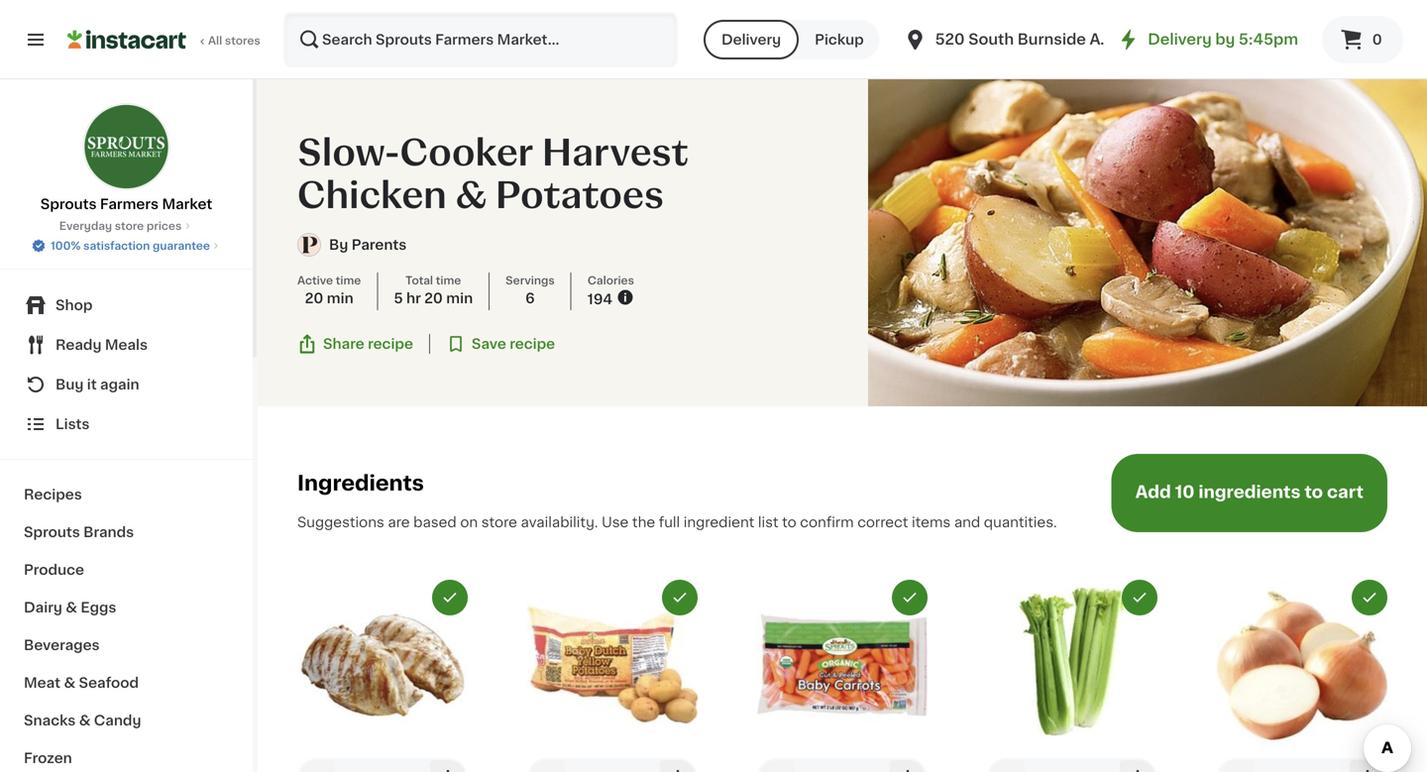Task type: vqa. For each thing, say whether or not it's contained in the screenshot.
3rd PRODUCT "group" from right unselect item icon
yes



Task type: describe. For each thing, give the bounding box(es) containing it.
1 vertical spatial store
[[481, 515, 517, 529]]

Search field
[[285, 14, 676, 65]]

slow-cooker harvest chicken & potatoes image
[[868, 79, 1427, 406]]

ingredients
[[1199, 484, 1301, 500]]

hr
[[406, 292, 421, 306]]

buy
[[56, 378, 84, 392]]

suggestions
[[297, 515, 384, 529]]

add 10 ingredients to cart
[[1135, 484, 1364, 500]]

use
[[602, 515, 629, 529]]

by
[[1216, 32, 1235, 47]]

eggs
[[81, 601, 116, 615]]

servings 6
[[506, 275, 555, 306]]

delivery for delivery by 5:45pm
[[1148, 32, 1212, 47]]

based
[[413, 515, 457, 529]]

4 product group from the left
[[987, 580, 1158, 772]]

produce link
[[12, 551, 241, 589]]

unselect item image for 5th product group from the right
[[441, 589, 459, 606]]

ingredient
[[684, 515, 755, 529]]

everyday store prices link
[[59, 218, 194, 234]]

full
[[659, 515, 680, 529]]

5
[[394, 292, 403, 306]]

0
[[1372, 33, 1382, 47]]

service type group
[[704, 20, 880, 59]]

100% satisfaction guarantee
[[51, 240, 210, 251]]

stores
[[225, 35, 260, 46]]

list
[[758, 515, 779, 529]]

100% satisfaction guarantee button
[[31, 234, 222, 254]]

potatoes
[[495, 178, 664, 213]]

meat & seafood
[[24, 676, 139, 690]]

snacks & candy link
[[12, 702, 241, 739]]

snacks
[[24, 714, 76, 728]]

194
[[587, 293, 613, 306]]

cooker
[[400, 135, 533, 170]]

delivery for delivery
[[722, 33, 781, 47]]

seafood
[[79, 676, 139, 690]]

sprouts farmers market
[[40, 197, 212, 211]]

ready meals button
[[12, 325, 241, 365]]

recipes link
[[12, 476, 241, 513]]

beverages
[[24, 638, 100, 652]]

unselect item image for 1st product group from the right
[[1361, 589, 1379, 606]]

slow-
[[297, 135, 400, 170]]

min inside active time 20 min
[[327, 292, 354, 306]]

shop link
[[12, 285, 241, 325]]

frozen link
[[12, 739, 241, 772]]

ready meals
[[56, 338, 148, 352]]

sprouts farmers market link
[[40, 103, 212, 214]]

1 vertical spatial to
[[782, 515, 797, 529]]

market
[[162, 197, 212, 211]]

520 south burnside avenue button
[[904, 12, 1147, 67]]

south
[[969, 32, 1014, 47]]

total
[[406, 275, 433, 286]]

meat
[[24, 676, 61, 690]]

by
[[329, 238, 348, 252]]

slow-cooker harvest chicken & potatoes
[[297, 135, 689, 213]]

by parents
[[329, 238, 407, 252]]

add 10 ingredients to cart button
[[1112, 454, 1388, 532]]

sprouts brands link
[[12, 513, 241, 551]]

delivery by 5:45pm link
[[1116, 28, 1298, 52]]

to inside button
[[1305, 484, 1323, 500]]

sprouts farmers market logo image
[[83, 103, 170, 190]]

pickup button
[[799, 20, 880, 59]]

chicken
[[297, 178, 447, 213]]

parents
[[352, 238, 407, 252]]

time for 5 hr 20 min
[[436, 275, 461, 286]]

6
[[525, 292, 535, 306]]

share recipe button
[[297, 334, 413, 354]]

on
[[460, 515, 478, 529]]

all stores link
[[67, 12, 262, 67]]

save
[[472, 337, 506, 351]]

ready meals link
[[12, 325, 241, 365]]

3 product group from the left
[[757, 580, 928, 772]]

unselect item image for fourth product group from the right
[[671, 589, 689, 606]]

unselect item image for fourth product group from the left
[[1131, 589, 1149, 606]]

farmers
[[100, 197, 159, 211]]

dairy & eggs link
[[12, 589, 241, 626]]

5:45pm
[[1239, 32, 1298, 47]]



Task type: locate. For each thing, give the bounding box(es) containing it.
1 horizontal spatial 20
[[424, 292, 443, 306]]

& right meat
[[64, 676, 75, 690]]

2 min from the left
[[446, 292, 473, 306]]

candy
[[94, 714, 141, 728]]

recipe inside 'button'
[[510, 337, 555, 351]]

servings
[[506, 275, 555, 286]]

5 product group from the left
[[1217, 580, 1388, 772]]

delivery inside button
[[722, 33, 781, 47]]

0 horizontal spatial time
[[336, 275, 361, 286]]

1 horizontal spatial delivery
[[1148, 32, 1212, 47]]

& inside slow-cooker harvest chicken & potatoes
[[455, 178, 487, 213]]

cart
[[1327, 484, 1364, 500]]

2 unselect item image from the left
[[1131, 589, 1149, 606]]

store up 100% satisfaction guarantee button
[[115, 221, 144, 231]]

2 time from the left
[[436, 275, 461, 286]]

add
[[1135, 484, 1171, 500]]

meat & seafood link
[[12, 664, 241, 702]]

unselect item image
[[901, 589, 919, 606], [1131, 589, 1149, 606], [1361, 589, 1379, 606]]

1 horizontal spatial unselect item image
[[1131, 589, 1149, 606]]

unselect item image down based
[[441, 589, 459, 606]]

sprouts down recipes
[[24, 525, 80, 539]]

20 inside active time 20 min
[[305, 292, 323, 306]]

beverages link
[[12, 626, 241, 664]]

time right total
[[436, 275, 461, 286]]

2 20 from the left
[[424, 292, 443, 306]]

and
[[954, 515, 980, 529]]

snacks & candy
[[24, 714, 141, 728]]

everyday
[[59, 221, 112, 231]]

recipe right save
[[510, 337, 555, 351]]

save recipe
[[472, 337, 555, 351]]

time inside total time 5 hr 20 min
[[436, 275, 461, 286]]

save recipe button
[[446, 334, 555, 354]]

0 horizontal spatial min
[[327, 292, 354, 306]]

buy it again link
[[12, 365, 241, 404]]

100%
[[51, 240, 81, 251]]

total time 5 hr 20 min
[[394, 275, 473, 306]]

2 product group from the left
[[527, 580, 698, 772]]

&
[[455, 178, 487, 213], [66, 601, 77, 615], [64, 676, 75, 690], [79, 714, 91, 728]]

1 unselect item image from the left
[[441, 589, 459, 606]]

recipe for share recipe
[[368, 337, 413, 351]]

1 horizontal spatial store
[[481, 515, 517, 529]]

1 20 from the left
[[305, 292, 323, 306]]

& left candy
[[79, 714, 91, 728]]

to left cart
[[1305, 484, 1323, 500]]

to
[[1305, 484, 1323, 500], [782, 515, 797, 529]]

0 horizontal spatial unselect item image
[[441, 589, 459, 606]]

0 horizontal spatial store
[[115, 221, 144, 231]]

time
[[336, 275, 361, 286], [436, 275, 461, 286]]

time for 20 min
[[336, 275, 361, 286]]

shop
[[56, 298, 93, 312]]

time right active
[[336, 275, 361, 286]]

buy it again
[[56, 378, 139, 392]]

unselect item image
[[441, 589, 459, 606], [671, 589, 689, 606]]

share recipe
[[323, 337, 413, 351]]

produce
[[24, 563, 84, 577]]

ingredients
[[297, 473, 424, 494]]

recipe inside button
[[368, 337, 413, 351]]

sprouts
[[40, 197, 97, 211], [24, 525, 80, 539]]

sprouts brands
[[24, 525, 134, 539]]

availability.
[[521, 515, 598, 529]]

instacart logo image
[[67, 28, 186, 52]]

store right on
[[481, 515, 517, 529]]

520 south burnside avenue
[[935, 32, 1147, 47]]

0 horizontal spatial recipe
[[368, 337, 413, 351]]

0 horizontal spatial unselect item image
[[901, 589, 919, 606]]

2 recipe from the left
[[510, 337, 555, 351]]

delivery button
[[704, 20, 799, 59]]

sprouts for sprouts brands
[[24, 525, 80, 539]]

recipe for save recipe
[[510, 337, 555, 351]]

satisfaction
[[83, 240, 150, 251]]

2 horizontal spatial unselect item image
[[1361, 589, 1379, 606]]

frozen
[[24, 751, 72, 765]]

1 recipe from the left
[[368, 337, 413, 351]]

the
[[632, 515, 655, 529]]

delivery by 5:45pm
[[1148, 32, 1298, 47]]

0 vertical spatial store
[[115, 221, 144, 231]]

quantities.
[[984, 515, 1057, 529]]

brands
[[83, 525, 134, 539]]

0 horizontal spatial to
[[782, 515, 797, 529]]

items
[[912, 515, 951, 529]]

dairy
[[24, 601, 62, 615]]

pickup
[[815, 33, 864, 47]]

all
[[208, 35, 222, 46]]

& left "eggs"
[[66, 601, 77, 615]]

3 unselect item image from the left
[[1361, 589, 1379, 606]]

share
[[323, 337, 364, 351]]

avenue
[[1090, 32, 1147, 47]]

time inside active time 20 min
[[336, 275, 361, 286]]

2 unselect item image from the left
[[671, 589, 689, 606]]

everyday store prices
[[59, 221, 182, 231]]

unselect item image for third product group from the right
[[901, 589, 919, 606]]

1 product group from the left
[[297, 580, 468, 772]]

delivery left by at the right
[[1148, 32, 1212, 47]]

sprouts up "everyday"
[[40, 197, 97, 211]]

lists link
[[12, 404, 241, 444]]

sprouts inside sprouts farmers market link
[[40, 197, 97, 211]]

10
[[1175, 484, 1195, 500]]

store
[[115, 221, 144, 231], [481, 515, 517, 529]]

20 down active
[[305, 292, 323, 306]]

0 vertical spatial to
[[1305, 484, 1323, 500]]

to right list
[[782, 515, 797, 529]]

are
[[388, 515, 410, 529]]

0 horizontal spatial delivery
[[722, 33, 781, 47]]

sprouts for sprouts farmers market
[[40, 197, 97, 211]]

1 horizontal spatial unselect item image
[[671, 589, 689, 606]]

guarantee
[[153, 240, 210, 251]]

recipe down "5"
[[368, 337, 413, 351]]

harvest
[[542, 135, 689, 170]]

burnside
[[1018, 32, 1086, 47]]

1 unselect item image from the left
[[901, 589, 919, 606]]

& for eggs
[[66, 601, 77, 615]]

delivery
[[1148, 32, 1212, 47], [722, 33, 781, 47]]

unselect item image down suggestions are based on store availability. use the full ingredient list to confirm correct items and quantities.
[[671, 589, 689, 606]]

calories
[[588, 275, 634, 286]]

suggestions are based on store availability. use the full ingredient list to confirm correct items and quantities.
[[297, 515, 1057, 529]]

dairy & eggs
[[24, 601, 116, 615]]

0 horizontal spatial 20
[[305, 292, 323, 306]]

1 horizontal spatial to
[[1305, 484, 1323, 500]]

correct
[[858, 515, 908, 529]]

sprouts inside sprouts brands link
[[24, 525, 80, 539]]

20 inside total time 5 hr 20 min
[[424, 292, 443, 306]]

active time 20 min
[[297, 275, 361, 306]]

0 button
[[1322, 16, 1403, 63]]

1 time from the left
[[336, 275, 361, 286]]

again
[[100, 378, 139, 392]]

ready
[[56, 338, 102, 352]]

min right hr in the top of the page
[[446, 292, 473, 306]]

None search field
[[283, 12, 678, 67]]

1 horizontal spatial time
[[436, 275, 461, 286]]

& for candy
[[79, 714, 91, 728]]

meals
[[105, 338, 148, 352]]

all stores
[[208, 35, 260, 46]]

1 vertical spatial sprouts
[[24, 525, 80, 539]]

20 right hr in the top of the page
[[424, 292, 443, 306]]

1 horizontal spatial min
[[446, 292, 473, 306]]

& for seafood
[[64, 676, 75, 690]]

1 min from the left
[[327, 292, 354, 306]]

min inside total time 5 hr 20 min
[[446, 292, 473, 306]]

0 vertical spatial sprouts
[[40, 197, 97, 211]]

& down cooker
[[455, 178, 487, 213]]

recipes
[[24, 488, 82, 502]]

confirm
[[800, 515, 854, 529]]

active
[[297, 275, 333, 286]]

it
[[87, 378, 97, 392]]

product group
[[297, 580, 468, 772], [527, 580, 698, 772], [757, 580, 928, 772], [987, 580, 1158, 772], [1217, 580, 1388, 772]]

min down active
[[327, 292, 354, 306]]

delivery left the pickup
[[722, 33, 781, 47]]

1 horizontal spatial recipe
[[510, 337, 555, 351]]



